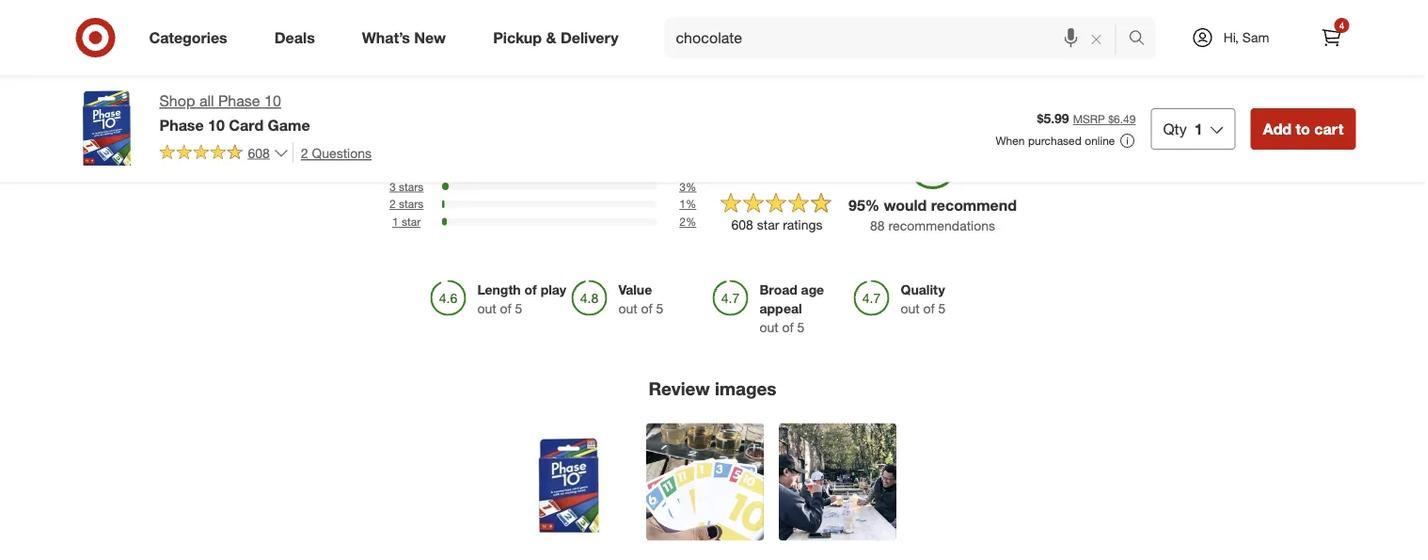 Task type: locate. For each thing, give the bounding box(es) containing it.
1 down 3 %
[[680, 197, 686, 212]]

1 vertical spatial 10
[[208, 116, 225, 134]]

0 vertical spatial 10
[[265, 92, 281, 110]]

4 link
[[1312, 17, 1353, 58]]

2 horizontal spatial 1
[[1195, 119, 1204, 138]]

3
[[390, 180, 396, 194], [680, 180, 686, 194]]

2 horizontal spatial 2
[[680, 215, 686, 229]]

age
[[802, 282, 825, 298]]

1
[[1195, 119, 1204, 138], [680, 197, 686, 212], [392, 215, 399, 229]]

1 stars from the top
[[399, 180, 424, 194]]

5 down the quality
[[939, 300, 946, 317]]

questions
[[312, 144, 372, 161]]

% up 1 % at the left of the page
[[686, 180, 697, 194]]

0 horizontal spatial phase
[[160, 116, 204, 134]]

608 for 608
[[248, 144, 270, 161]]

0 vertical spatial 608
[[248, 144, 270, 161]]

10
[[265, 92, 281, 110], [208, 116, 225, 134]]

1 vertical spatial 2
[[390, 197, 396, 212]]

out down the value
[[619, 300, 638, 317]]

0 horizontal spatial 3
[[390, 180, 396, 194]]

star for 1
[[402, 215, 421, 229]]

& right ratings
[[735, 79, 750, 105]]

&
[[546, 28, 557, 47], [735, 79, 750, 105]]

1 3 from the left
[[390, 180, 396, 194]]

2 questions
[[301, 144, 372, 161]]

categories link
[[133, 17, 251, 58]]

% for 95
[[866, 197, 880, 215]]

delivery
[[561, 28, 619, 47]]

1 vertical spatial 1
[[680, 197, 686, 212]]

phase down the 'shop'
[[160, 116, 204, 134]]

1 right qty on the right top
[[1195, 119, 1204, 138]]

5
[[515, 300, 523, 317], [657, 300, 664, 317], [939, 300, 946, 317], [798, 319, 805, 336]]

0 horizontal spatial 1
[[392, 215, 399, 229]]

1 for %
[[680, 197, 686, 212]]

0 vertical spatial 1
[[1195, 119, 1204, 138]]

out down length
[[478, 300, 497, 317]]

phase
[[218, 92, 260, 110], [160, 116, 204, 134]]

95
[[849, 197, 866, 215]]

5 up the review
[[657, 300, 664, 317]]

88
[[871, 218, 885, 234]]

2 down game
[[301, 144, 308, 161]]

2 down 1 % at the left of the page
[[680, 215, 686, 229]]

% down 1 % at the left of the page
[[686, 215, 697, 229]]

stars up 2 stars
[[399, 180, 424, 194]]

2 questions link
[[293, 142, 372, 163]]

5 inside value out of 5
[[657, 300, 664, 317]]

of
[[525, 282, 537, 298], [500, 300, 512, 317], [642, 300, 653, 317], [924, 300, 935, 317], [783, 319, 794, 336]]

shop
[[160, 92, 195, 110]]

value out of 5
[[619, 282, 664, 317]]

2 for 2 stars
[[390, 197, 396, 212]]

play
[[541, 282, 567, 298]]

1 horizontal spatial 3
[[680, 180, 686, 194]]

1 horizontal spatial 608
[[732, 217, 754, 234]]

% down 3 %
[[686, 197, 697, 212]]

%
[[686, 180, 697, 194], [866, 197, 880, 215], [686, 197, 697, 212], [686, 215, 697, 229]]

of down the quality
[[924, 300, 935, 317]]

ratings
[[783, 217, 823, 234]]

3 up 1 % at the left of the page
[[680, 180, 686, 194]]

% up 88
[[866, 197, 880, 215]]

hi, sam
[[1224, 29, 1270, 46]]

when
[[996, 134, 1025, 148]]

2 stars from the top
[[399, 197, 424, 212]]

0 vertical spatial &
[[546, 28, 557, 47]]

of left play
[[525, 282, 537, 298]]

star
[[402, 215, 421, 229], [757, 217, 780, 234]]

stars
[[399, 180, 424, 194], [399, 197, 424, 212]]

5 inside quality out of 5
[[939, 300, 946, 317]]

of inside quality out of 5
[[924, 300, 935, 317]]

guest review image 3 of 3, zoom in image
[[779, 423, 897, 541]]

10 up game
[[265, 92, 281, 110]]

1 down 2 stars
[[392, 215, 399, 229]]

1 horizontal spatial 1
[[680, 197, 686, 212]]

out
[[478, 300, 497, 317], [619, 300, 638, 317], [901, 300, 920, 317], [760, 319, 779, 336]]

608 star ratings
[[732, 217, 823, 234]]

1 horizontal spatial 2
[[390, 197, 396, 212]]

608 inside 608 link
[[248, 144, 270, 161]]

2 vertical spatial 1
[[392, 215, 399, 229]]

1 vertical spatial stars
[[399, 197, 424, 212]]

1 vertical spatial 608
[[732, 217, 754, 234]]

3 for 3 stars
[[390, 180, 396, 194]]

% inside 95 % would recommend 88 recommendations
[[866, 197, 880, 215]]

what's
[[362, 28, 410, 47]]

star left ratings
[[757, 217, 780, 234]]

broad age appeal out of 5
[[760, 282, 825, 336]]

95 % would recommend 88 recommendations
[[849, 197, 1017, 234]]

to
[[1297, 119, 1311, 138]]

3 up 2 stars
[[390, 180, 396, 194]]

0 horizontal spatial 2
[[301, 144, 308, 161]]

of down the appeal
[[783, 319, 794, 336]]

2 vertical spatial 2
[[680, 215, 686, 229]]

phase up card
[[218, 92, 260, 110]]

608 down card
[[248, 144, 270, 161]]

0 vertical spatial stars
[[399, 180, 424, 194]]

star down 2 stars
[[402, 215, 421, 229]]

out down the appeal
[[760, 319, 779, 336]]

out inside broad age appeal out of 5
[[760, 319, 779, 336]]

1 for star
[[392, 215, 399, 229]]

guest ratings & reviews
[[584, 79, 842, 105]]

add to cart button
[[1252, 108, 1357, 150]]

1 horizontal spatial 10
[[265, 92, 281, 110]]

0 horizontal spatial &
[[546, 28, 557, 47]]

1 star
[[392, 215, 421, 229]]

when purchased online
[[996, 134, 1116, 148]]

length of play out of 5
[[478, 282, 567, 317]]

what's new link
[[346, 17, 470, 58]]

stars up 1 star
[[399, 197, 424, 212]]

deals link
[[259, 17, 339, 58]]

2 inside 2 questions link
[[301, 144, 308, 161]]

guest review image 1 of 3, zoom in image
[[514, 423, 632, 541]]

of down the value
[[642, 300, 653, 317]]

categories
[[149, 28, 228, 47]]

0 horizontal spatial 608
[[248, 144, 270, 161]]

card
[[229, 116, 264, 134]]

5 down length
[[515, 300, 523, 317]]

0 vertical spatial 2
[[301, 144, 308, 161]]

$5.99 msrp $6.49
[[1038, 110, 1136, 127]]

0 horizontal spatial 10
[[208, 116, 225, 134]]

2 down 3 stars
[[390, 197, 396, 212]]

1 %
[[680, 197, 697, 212]]

2
[[301, 144, 308, 161], [390, 197, 396, 212], [680, 215, 686, 229]]

2 for 2 questions
[[301, 144, 308, 161]]

608 for 608 star ratings
[[732, 217, 754, 234]]

608 right 2 % at the top of the page
[[732, 217, 754, 234]]

0 horizontal spatial star
[[402, 215, 421, 229]]

out down the quality
[[901, 300, 920, 317]]

& right pickup
[[546, 28, 557, 47]]

out inside value out of 5
[[619, 300, 638, 317]]

1 horizontal spatial phase
[[218, 92, 260, 110]]

10 down all
[[208, 116, 225, 134]]

sam
[[1243, 29, 1270, 46]]

1 horizontal spatial &
[[735, 79, 750, 105]]

608
[[248, 144, 270, 161], [732, 217, 754, 234]]

5 down the appeal
[[798, 319, 805, 336]]

2 3 from the left
[[680, 180, 686, 194]]

1 horizontal spatial star
[[757, 217, 780, 234]]



Task type: describe. For each thing, give the bounding box(es) containing it.
recommend
[[932, 197, 1017, 215]]

pickup & delivery link
[[477, 17, 642, 58]]

0 vertical spatial phase
[[218, 92, 260, 110]]

of inside broad age appeal out of 5
[[783, 319, 794, 336]]

guest review image 2 of 3, zoom in image
[[647, 423, 764, 541]]

stars for 3 stars
[[399, 180, 424, 194]]

shop all phase 10 phase 10 card game
[[160, 92, 310, 134]]

3 for 3 %
[[680, 180, 686, 194]]

% for 3
[[686, 180, 697, 194]]

What can we help you find? suggestions appear below search field
[[665, 17, 1134, 58]]

qty
[[1164, 119, 1188, 138]]

quality out of 5
[[901, 282, 946, 317]]

pickup
[[493, 28, 542, 47]]

purchased
[[1029, 134, 1082, 148]]

quality
[[901, 282, 946, 298]]

review images
[[649, 379, 777, 400]]

1 vertical spatial &
[[735, 79, 750, 105]]

of inside value out of 5
[[642, 300, 653, 317]]

% for 2
[[686, 215, 697, 229]]

images
[[715, 379, 777, 400]]

msrp
[[1074, 112, 1106, 126]]

of down length
[[500, 300, 512, 317]]

online
[[1085, 134, 1116, 148]]

4.8
[[751, 144, 804, 190]]

stars for 2 stars
[[399, 197, 424, 212]]

4
[[1340, 19, 1345, 31]]

star for 608
[[757, 217, 780, 234]]

pickup & delivery
[[493, 28, 619, 47]]

out inside length of play out of 5
[[478, 300, 497, 317]]

5 inside broad age appeal out of 5
[[798, 319, 805, 336]]

game
[[268, 116, 310, 134]]

would
[[884, 197, 927, 215]]

guest
[[584, 79, 644, 105]]

cart
[[1315, 119, 1345, 138]]

608 link
[[160, 142, 289, 165]]

out inside quality out of 5
[[901, 300, 920, 317]]

1 vertical spatial phase
[[160, 116, 204, 134]]

2 stars
[[390, 197, 424, 212]]

what's new
[[362, 28, 446, 47]]

2 for 2 %
[[680, 215, 686, 229]]

5 inside length of play out of 5
[[515, 300, 523, 317]]

search button
[[1121, 17, 1166, 62]]

appeal
[[760, 300, 803, 317]]

all
[[199, 92, 214, 110]]

$5.99
[[1038, 110, 1070, 127]]

length
[[478, 282, 521, 298]]

$6.49
[[1109, 112, 1136, 126]]

new
[[414, 28, 446, 47]]

add
[[1264, 119, 1292, 138]]

image of phase 10 card game image
[[69, 90, 144, 166]]

value
[[619, 282, 652, 298]]

qty 1
[[1164, 119, 1204, 138]]

search
[[1121, 30, 1166, 49]]

% for 1
[[686, 197, 697, 212]]

add to cart
[[1264, 119, 1345, 138]]

ratings
[[650, 79, 729, 105]]

broad
[[760, 282, 798, 298]]

hi,
[[1224, 29, 1240, 46]]

2 %
[[680, 215, 697, 229]]

reviews
[[756, 79, 842, 105]]

review
[[649, 379, 710, 400]]

3 stars
[[390, 180, 424, 194]]

recommendations
[[889, 218, 996, 234]]

deals
[[275, 28, 315, 47]]

3 %
[[680, 180, 697, 194]]



Task type: vqa. For each thing, say whether or not it's contained in the screenshot.
SAM
yes



